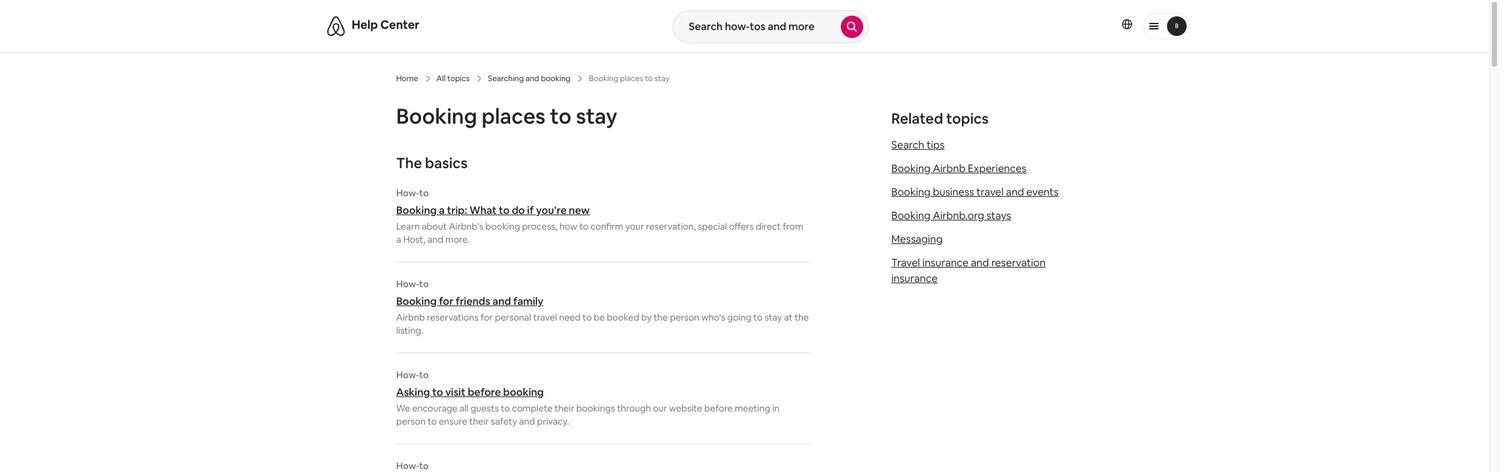 Task type: locate. For each thing, give the bounding box(es) containing it.
by
[[642, 312, 652, 324]]

0 vertical spatial person
[[670, 312, 700, 324]]

1 vertical spatial their
[[469, 416, 489, 428]]

how- down the the
[[396, 187, 419, 199]]

how-to booking for friends and family airbnb reservations for personal travel need to be booked by the person who's going to stay at the listing.
[[396, 278, 809, 337]]

0 vertical spatial airbnb
[[933, 162, 966, 176]]

airbnb up listing.
[[396, 312, 425, 324]]

for
[[439, 295, 454, 309], [481, 312, 493, 324]]

1 horizontal spatial a
[[439, 204, 445, 218]]

privacy.
[[537, 416, 569, 428]]

1 horizontal spatial travel
[[977, 185, 1004, 199]]

for up reservations
[[439, 295, 454, 309]]

and up personal
[[493, 295, 511, 309]]

airbnb up business
[[933, 162, 966, 176]]

guests
[[471, 403, 499, 415]]

1 vertical spatial before
[[705, 403, 733, 415]]

travel down "family"
[[534, 312, 557, 324]]

booking business travel and events
[[892, 185, 1059, 199]]

0 horizontal spatial the
[[654, 312, 668, 324]]

topics for all topics
[[447, 73, 470, 84]]

family
[[514, 295, 544, 309]]

travel down "experiences"
[[977, 185, 1004, 199]]

0 vertical spatial for
[[439, 295, 454, 309]]

events
[[1027, 185, 1059, 199]]

for down friends
[[481, 312, 493, 324]]

how- for booking for friends and family
[[396, 278, 419, 290]]

how
[[560, 221, 578, 233]]

3 how- from the top
[[396, 370, 419, 381]]

airbnb
[[933, 162, 966, 176], [396, 312, 425, 324]]

booking places to stay
[[396, 103, 618, 130]]

1 horizontal spatial before
[[705, 403, 733, 415]]

1 horizontal spatial stay
[[765, 312, 782, 324]]

be
[[594, 312, 605, 324]]

booking a trip: what to do if you're new element
[[396, 187, 811, 246]]

safety
[[491, 416, 517, 428]]

booking left business
[[892, 185, 931, 199]]

0 vertical spatial stay
[[576, 103, 618, 130]]

confirm
[[591, 221, 624, 233]]

a
[[439, 204, 445, 218], [396, 234, 401, 246]]

and down complete
[[519, 416, 535, 428]]

travel inside the how-to booking for friends and family airbnb reservations for personal travel need to be booked by the person who's going to stay at the listing.
[[534, 312, 557, 324]]

1 vertical spatial person
[[396, 416, 426, 428]]

asking to visit before booking link
[[396, 386, 811, 400]]

0 vertical spatial their
[[555, 403, 575, 415]]

how- down host,
[[396, 278, 419, 290]]

0 horizontal spatial for
[[439, 295, 454, 309]]

how- up asking at the bottom left
[[396, 370, 419, 381]]

at
[[784, 312, 793, 324]]

1 vertical spatial a
[[396, 234, 401, 246]]

home
[[396, 73, 418, 84]]

how- inside the how-to booking for friends and family airbnb reservations for personal travel need to be booked by the person who's going to stay at the listing.
[[396, 278, 419, 290]]

before right website
[[705, 403, 733, 415]]

all topics link
[[437, 73, 470, 84]]

topics right all
[[447, 73, 470, 84]]

special
[[698, 221, 727, 233]]

stay
[[576, 103, 618, 130], [765, 312, 782, 324]]

1 horizontal spatial their
[[555, 403, 575, 415]]

1 vertical spatial topics
[[947, 109, 989, 128]]

booking down all
[[396, 103, 477, 130]]

person left who's
[[670, 312, 700, 324]]

and down about
[[428, 234, 444, 246]]

booking up messaging
[[892, 209, 931, 223]]

the right by
[[654, 312, 668, 324]]

booking inside how-to booking a trip: what to do if you're new learn about airbnb's booking process, how to confirm your reservation, special offers direct from a host, and more.
[[396, 204, 437, 218]]

0 horizontal spatial airbnb
[[396, 312, 425, 324]]

None search field
[[673, 10, 869, 43]]

0 vertical spatial booking
[[541, 73, 571, 84]]

more.
[[446, 234, 470, 246]]

through
[[617, 403, 651, 415]]

complete
[[512, 403, 553, 415]]

1 horizontal spatial the
[[795, 312, 809, 324]]

topics right related
[[947, 109, 989, 128]]

booking inside the how-to booking for friends and family airbnb reservations for personal travel need to be booked by the person who's going to stay at the listing.
[[396, 295, 437, 309]]

1 the from the left
[[654, 312, 668, 324]]

how- inside how-to asking to visit before booking we encourage all guests to complete their bookings through our website before meeting in person to ensure their safety and privacy.
[[396, 370, 419, 381]]

reservation
[[992, 256, 1046, 270]]

Search how-tos and more search field
[[673, 11, 841, 43]]

1 horizontal spatial airbnb
[[933, 162, 966, 176]]

searching and booking
[[488, 73, 571, 84]]

booking up complete
[[503, 386, 544, 400]]

home link
[[396, 73, 418, 84]]

booked
[[607, 312, 640, 324]]

1 vertical spatial booking
[[486, 221, 520, 233]]

1 vertical spatial insurance
[[892, 272, 938, 286]]

website
[[669, 403, 703, 415]]

1 vertical spatial airbnb
[[396, 312, 425, 324]]

0 vertical spatial insurance
[[923, 256, 969, 270]]

booking airbnb.org stays
[[892, 209, 1012, 223]]

booking right the "searching"
[[541, 73, 571, 84]]

1 horizontal spatial topics
[[947, 109, 989, 128]]

and inside travel insurance and reservation insurance
[[971, 256, 990, 270]]

and
[[526, 73, 540, 84], [1007, 185, 1025, 199], [428, 234, 444, 246], [971, 256, 990, 270], [493, 295, 511, 309], [519, 416, 535, 428]]

0 vertical spatial travel
[[977, 185, 1004, 199]]

booking down do
[[486, 221, 520, 233]]

booking
[[396, 103, 477, 130], [892, 162, 931, 176], [892, 185, 931, 199], [396, 204, 437, 218], [892, 209, 931, 223], [396, 295, 437, 309]]

2 vertical spatial booking
[[503, 386, 544, 400]]

0 horizontal spatial travel
[[534, 312, 557, 324]]

need
[[559, 312, 581, 324]]

their down guests
[[469, 416, 489, 428]]

0 horizontal spatial topics
[[447, 73, 470, 84]]

a left trip:
[[439, 204, 445, 218]]

experiences
[[968, 162, 1027, 176]]

booking for booking business travel and events
[[892, 185, 931, 199]]

0 horizontal spatial stay
[[576, 103, 618, 130]]

help center
[[352, 17, 420, 32]]

4 how- from the top
[[396, 461, 419, 472]]

help
[[352, 17, 378, 32]]

in
[[773, 403, 780, 415]]

1 horizontal spatial person
[[670, 312, 700, 324]]

insurance down messaging link
[[923, 256, 969, 270]]

and inside how-to asking to visit before booking we encourage all guests to complete their bookings through our website before meeting in person to ensure their safety and privacy.
[[519, 416, 535, 428]]

airbnb's
[[449, 221, 484, 233]]

how- inside how-to booking a trip: what to do if you're new learn about airbnb's booking process, how to confirm your reservation, special offers direct from a host, and more.
[[396, 187, 419, 199]]

booking down search
[[892, 162, 931, 176]]

how-to booking a trip: what to do if you're new learn about airbnb's booking process, how to confirm your reservation, special offers direct from a host, and more.
[[396, 187, 804, 246]]

booking up learn
[[396, 204, 437, 218]]

person
[[670, 312, 700, 324], [396, 416, 426, 428]]

1 how- from the top
[[396, 187, 419, 199]]

person inside how-to asking to visit before booking we encourage all guests to complete their bookings through our website before meeting in person to ensure their safety and privacy.
[[396, 416, 426, 428]]

our
[[653, 403, 667, 415]]

visit
[[446, 386, 466, 400]]

booking for booking airbnb experiences
[[892, 162, 931, 176]]

you're
[[536, 204, 567, 218]]

1 horizontal spatial for
[[481, 312, 493, 324]]

how-
[[396, 187, 419, 199], [396, 278, 419, 290], [396, 370, 419, 381], [396, 461, 419, 472]]

booking airbnb experiences
[[892, 162, 1027, 176]]

the right at
[[795, 312, 809, 324]]

all
[[437, 73, 446, 84]]

a left host,
[[396, 234, 401, 246]]

how- down 'we'
[[396, 461, 419, 472]]

and left the reservation
[[971, 256, 990, 270]]

their
[[555, 403, 575, 415], [469, 416, 489, 428]]

2 how- from the top
[[396, 278, 419, 290]]

booking business travel and events link
[[892, 185, 1059, 199]]

the
[[654, 312, 668, 324], [795, 312, 809, 324]]

0 vertical spatial a
[[439, 204, 445, 218]]

booking
[[541, 73, 571, 84], [486, 221, 520, 233], [503, 386, 544, 400]]

topics
[[447, 73, 470, 84], [947, 109, 989, 128]]

0 horizontal spatial before
[[468, 386, 501, 400]]

0 vertical spatial topics
[[447, 73, 470, 84]]

booking for friends and family element
[[396, 278, 811, 337]]

the basics
[[396, 154, 468, 172]]

their up privacy.
[[555, 403, 575, 415]]

topics for related topics
[[947, 109, 989, 128]]

insurance down travel
[[892, 272, 938, 286]]

booking up listing.
[[396, 295, 437, 309]]

asking
[[396, 386, 430, 400]]

business
[[933, 185, 975, 199]]

0 horizontal spatial a
[[396, 234, 401, 246]]

all
[[460, 403, 469, 415]]

search tips
[[892, 138, 945, 152]]

0 horizontal spatial person
[[396, 416, 426, 428]]

how-to
[[396, 461, 429, 472]]

person down 'we'
[[396, 416, 426, 428]]

to
[[550, 103, 572, 130], [419, 187, 429, 199], [499, 204, 510, 218], [580, 221, 589, 233], [419, 278, 429, 290], [583, 312, 592, 324], [754, 312, 763, 324], [419, 370, 429, 381], [432, 386, 443, 400], [501, 403, 510, 415], [428, 416, 437, 428], [419, 461, 429, 472]]

before up guests
[[468, 386, 501, 400]]

1 vertical spatial stay
[[765, 312, 782, 324]]

insurance
[[923, 256, 969, 270], [892, 272, 938, 286]]

1 vertical spatial travel
[[534, 312, 557, 324]]

how- for asking to visit before booking
[[396, 370, 419, 381]]



Task type: describe. For each thing, give the bounding box(es) containing it.
basics
[[425, 154, 468, 172]]

2 the from the left
[[795, 312, 809, 324]]

booking for booking places to stay
[[396, 103, 477, 130]]

the
[[396, 154, 422, 172]]

booking for booking airbnb.org stays
[[892, 209, 931, 223]]

direct
[[756, 221, 781, 233]]

related topics
[[892, 109, 989, 128]]

about
[[422, 221, 447, 233]]

personal
[[495, 312, 532, 324]]

asking to visit before booking element
[[396, 370, 811, 429]]

0 vertical spatial before
[[468, 386, 501, 400]]

1 vertical spatial for
[[481, 312, 493, 324]]

stay inside the how-to booking for friends and family airbnb reservations for personal travel need to be booked by the person who's going to stay at the listing.
[[765, 312, 782, 324]]

main navigation menu image
[[1168, 16, 1187, 36]]

encourage
[[412, 403, 458, 415]]

bookings
[[577, 403, 615, 415]]

your
[[626, 221, 644, 233]]

searching
[[488, 73, 524, 84]]

and inside how-to booking a trip: what to do if you're new learn about airbnb's booking process, how to confirm your reservation, special offers direct from a host, and more.
[[428, 234, 444, 246]]

going
[[728, 312, 752, 324]]

friends
[[456, 295, 491, 309]]

stays
[[987, 209, 1012, 223]]

person inside the how-to booking for friends and family airbnb reservations for personal travel need to be booked by the person who's going to stay at the listing.
[[670, 312, 700, 324]]

what
[[470, 204, 497, 218]]

messaging
[[892, 233, 943, 246]]

booking a trip: what to do if you're new link
[[396, 204, 811, 218]]

airbnb.org
[[933, 209, 985, 223]]

how-to asking to visit before booking we encourage all guests to complete their bookings through our website before meeting in person to ensure their safety and privacy.
[[396, 370, 780, 428]]

booking airbnb experiences link
[[892, 162, 1027, 176]]

reservations
[[427, 312, 479, 324]]

0 horizontal spatial their
[[469, 416, 489, 428]]

searching and booking link
[[488, 73, 571, 84]]

travel
[[892, 256, 921, 270]]

new
[[569, 204, 590, 218]]

messaging link
[[892, 233, 943, 246]]

booking inside how-to asking to visit before booking we encourage all guests to complete their bookings through our website before meeting in person to ensure their safety and privacy.
[[503, 386, 544, 400]]

booking airbnb.org stays link
[[892, 209, 1012, 223]]

listing.
[[396, 325, 424, 337]]

booking inside how-to booking a trip: what to do if you're new learn about airbnb's booking process, how to confirm your reservation, special offers direct from a host, and more.
[[486, 221, 520, 233]]

booking for friends and family link
[[396, 295, 811, 309]]

if
[[527, 204, 534, 218]]

learn
[[396, 221, 420, 233]]

tips
[[927, 138, 945, 152]]

how- for booking a trip: what to do if you're new
[[396, 187, 419, 199]]

airbnb homepage image
[[326, 16, 347, 37]]

who's
[[702, 312, 726, 324]]

center
[[381, 17, 420, 32]]

we
[[396, 403, 410, 415]]

all topics
[[437, 73, 470, 84]]

trip:
[[447, 204, 468, 218]]

help center link
[[352, 17, 420, 32]]

search
[[892, 138, 925, 152]]

process,
[[522, 221, 558, 233]]

search tips link
[[892, 138, 945, 152]]

and left events
[[1007, 185, 1025, 199]]

offers
[[729, 221, 754, 233]]

places
[[482, 103, 546, 130]]

from
[[783, 221, 804, 233]]

airbnb inside the how-to booking for friends and family airbnb reservations for personal travel need to be booked by the person who's going to stay at the listing.
[[396, 312, 425, 324]]

host,
[[403, 234, 426, 246]]

ensure
[[439, 416, 467, 428]]

reservation,
[[646, 221, 696, 233]]

travel insurance and reservation insurance link
[[892, 256, 1046, 286]]

travel insurance and reservation insurance
[[892, 256, 1046, 286]]

and inside the how-to booking for friends and family airbnb reservations for personal travel need to be booked by the person who's going to stay at the listing.
[[493, 295, 511, 309]]

and right the "searching"
[[526, 73, 540, 84]]

related
[[892, 109, 944, 128]]

meeting
[[735, 403, 771, 415]]

do
[[512, 204, 525, 218]]



Task type: vqa. For each thing, say whether or not it's contained in the screenshot.
tab panel
no



